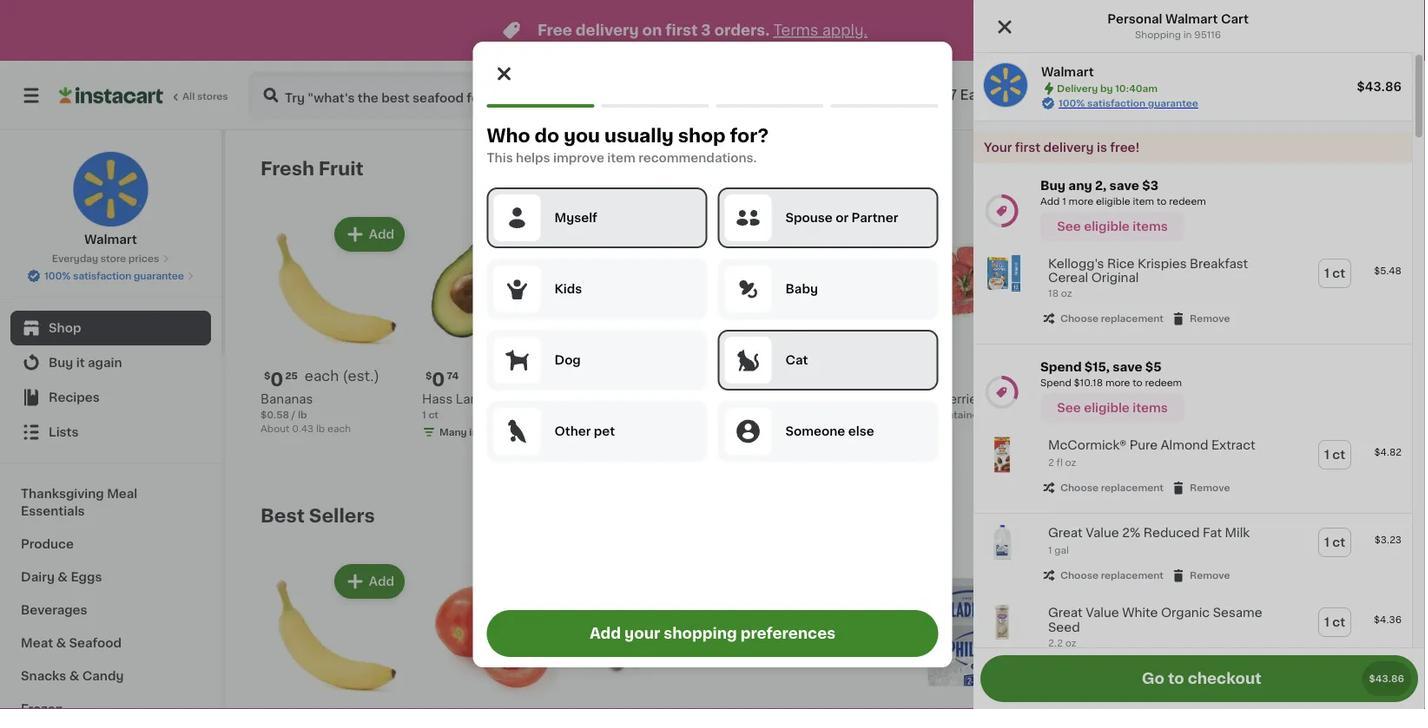 Task type: locate. For each thing, give the bounding box(es) containing it.
3 left 'orders.'
[[701, 23, 711, 38]]

great for great value 2% reduced fat milk
[[1049, 528, 1083, 540]]

1 ct button left $3.23
[[1320, 529, 1351, 557]]

remove button up organic
[[1171, 568, 1231, 584]]

2 see from the top
[[1058, 402, 1081, 415]]

meat & seafood link
[[10, 627, 211, 660]]

0 vertical spatial walmart
[[1166, 13, 1218, 25]]

see
[[1058, 221, 1081, 233], [1058, 402, 1081, 415]]

see up kellogg's
[[1058, 221, 1081, 233]]

delivery by 10:40am down '95116'
[[1162, 89, 1300, 102]]

1 vertical spatial choose
[[1061, 484, 1099, 493]]

eligible for save
[[1084, 402, 1130, 415]]

spend left 4 at the bottom right
[[1041, 379, 1072, 388]]

choose replacement for rice
[[1061, 314, 1164, 324]]

add button for hass large avocado
[[498, 219, 565, 250]]

great inside great value 2% reduced fat milk 1 gal
[[1049, 528, 1083, 540]]

see eligible items for kellogg's
[[1058, 221, 1168, 233]]

meat & seafood
[[21, 638, 122, 650]]

add inside buy any 2, save $3 add 1 more eligible item to redeem
[[1041, 197, 1060, 206]]

1 vertical spatial choose replacement
[[1061, 484, 1164, 493]]

2 vertical spatial choose replacement
[[1061, 571, 1164, 581]]

each
[[305, 369, 339, 383], [328, 424, 351, 434]]

1 ct for great value white organic sesame seed
[[1325, 617, 1346, 629]]

3 choose replacement button from the top
[[1042, 568, 1164, 584]]

remove button down breakfast
[[1171, 311, 1231, 327]]

many in stock inside button
[[1248, 445, 1316, 455]]

delivery up 100% satisfaction guarantee link
[[1057, 84, 1098, 93]]

lb
[[298, 411, 307, 420], [316, 424, 325, 434], [592, 428, 602, 437], [1103, 428, 1113, 437], [1124, 442, 1133, 451]]

view for best sellers
[[1178, 510, 1208, 522]]

/ inside bananas $0.58 / lb about 0.43 lb each
[[292, 411, 296, 420]]

oz inside great value white organic sesame seed 2.2 oz
[[1066, 638, 1077, 648]]

0 horizontal spatial delivery
[[576, 23, 639, 38]]

produce link
[[10, 528, 211, 561]]

1 remove button from the top
[[1171, 311, 1231, 327]]

2 remove button from the top
[[1171, 481, 1231, 496]]

seed
[[1049, 621, 1080, 634]]

replacement down kellogg's rice krispies breakfast cereal original 18 oz
[[1101, 314, 1164, 324]]

1
[[1063, 197, 1067, 206], [1325, 268, 1330, 280], [422, 411, 426, 420], [1325, 449, 1330, 461], [1325, 537, 1330, 549], [1049, 546, 1053, 556], [1325, 617, 1330, 629]]

eligible for 2,
[[1084, 221, 1130, 233]]

2 horizontal spatial to
[[1169, 672, 1185, 687]]

see for buy
[[1058, 221, 1081, 233]]

$ inside $ 0 25
[[264, 371, 270, 381]]

2 product group from the top
[[974, 427, 1413, 507]]

& for meat
[[56, 638, 66, 650]]

guarantee down shopping
[[1148, 99, 1199, 108]]

any
[[1069, 180, 1093, 192]]

3 inside halos california clementines 3 lb
[[584, 428, 590, 437]]

choose down cereal
[[1061, 314, 1099, 324]]

0 vertical spatial &
[[58, 572, 68, 584]]

orders.
[[715, 23, 770, 38]]

& inside 'link'
[[69, 671, 79, 683]]

great up seed
[[1049, 607, 1083, 620]]

items up krispies
[[1133, 221, 1168, 233]]

0 vertical spatial 100%
[[1059, 99, 1085, 108]]

see for spend
[[1058, 402, 1081, 415]]

each right 0.43
[[328, 424, 351, 434]]

save right 2,
[[1110, 180, 1140, 192]]

it
[[76, 357, 85, 369]]

in
[[1184, 30, 1192, 40], [469, 428, 478, 437], [1277, 445, 1286, 455]]

0 horizontal spatial in
[[469, 428, 478, 437]]

1 ct left the $5.48
[[1325, 268, 1346, 280]]

$ inside $ 6 47
[[749, 371, 755, 381]]

1 see eligible items from the top
[[1058, 221, 1168, 233]]

3 left pet
[[584, 428, 590, 437]]

1 ct button for great value white organic sesame seed
[[1320, 609, 1351, 637]]

spouse
[[786, 212, 833, 224]]

mccormick®
[[1049, 440, 1127, 452]]

3 choose replacement from the top
[[1061, 571, 1164, 581]]

oz right 18
[[1062, 289, 1073, 299]]

1 vertical spatial items
[[1133, 402, 1168, 415]]

0 vertical spatial guarantee
[[1148, 99, 1199, 108]]

add your shopping preferences
[[590, 627, 836, 642]]

1 vertical spatial first
[[1015, 142, 1041, 154]]

0 horizontal spatial item
[[608, 152, 636, 164]]

47
[[770, 371, 782, 381]]

0 vertical spatial satisfaction
[[1088, 99, 1146, 108]]

snacks & candy
[[21, 671, 124, 683]]

choose replacement for pure
[[1061, 484, 1164, 493]]

remove button for extract
[[1171, 481, 1231, 496]]

1 vertical spatial view
[[1178, 510, 1208, 522]]

1 ct button left $4.82
[[1320, 442, 1351, 469]]

2 horizontal spatial in
[[1277, 445, 1286, 455]]

fresh fruit
[[261, 159, 364, 178]]

2 $ from the left
[[426, 371, 432, 381]]

product group
[[974, 245, 1413, 337], [974, 427, 1413, 507], [974, 514, 1413, 594]]

in inside button
[[1277, 445, 1286, 455]]

add inside "add your shopping preferences" button
[[590, 627, 621, 642]]

$ 6 47
[[749, 371, 782, 389]]

remove
[[1190, 314, 1231, 324], [1190, 484, 1231, 493], [1190, 571, 1231, 581]]

1 horizontal spatial many in stock
[[1248, 445, 1316, 455]]

in down hass large avocado 1 ct
[[469, 428, 478, 437]]

$0.58
[[261, 411, 289, 420]]

product group for spend $15, save $5
[[974, 427, 1413, 507]]

replacement for rice
[[1101, 314, 1164, 324]]

remove up view all (30+)
[[1190, 484, 1231, 493]]

2 vertical spatial choose replacement button
[[1042, 568, 1164, 584]]

2 vertical spatial in
[[1277, 445, 1286, 455]]

add button down 'recommendations.'
[[659, 219, 726, 250]]

(est.) for 0
[[343, 369, 380, 383]]

recipes
[[49, 392, 100, 404]]

2 choose from the top
[[1061, 484, 1099, 493]]

0 horizontal spatial (est.)
[[343, 369, 380, 383]]

1 choose from the top
[[1061, 314, 1099, 324]]

1 items from the top
[[1133, 221, 1168, 233]]

2 1 ct button from the top
[[1320, 442, 1351, 469]]

3 1 ct from the top
[[1325, 537, 1346, 549]]

(est.) inside $4.91 per package (estimated) 'element'
[[1145, 369, 1182, 383]]

0 vertical spatial about
[[261, 424, 290, 434]]

kellogg's rice krispies breakfast cereal original button
[[1049, 257, 1279, 285]]

3 1 ct button from the top
[[1320, 529, 1351, 557]]

see up the "$1.98"
[[1058, 402, 1081, 415]]

0 vertical spatial value
[[1086, 528, 1120, 540]]

& right the meat
[[56, 638, 66, 650]]

delivery left is
[[1044, 142, 1094, 154]]

1 vertical spatial see eligible items button
[[1041, 394, 1185, 423]]

1 horizontal spatial 2
[[1049, 458, 1055, 468]]

0 horizontal spatial 3
[[584, 428, 590, 437]]

by
[[1101, 84, 1113, 93], [1221, 89, 1238, 102]]

0 horizontal spatial 2
[[917, 371, 929, 389]]

1 inside buy any 2, save $3 add 1 more eligible item to redeem
[[1063, 197, 1067, 206]]

product group containing 4
[[1069, 214, 1216, 474]]

walmart image
[[984, 63, 1028, 107]]

2 horizontal spatial walmart
[[1166, 13, 1218, 25]]

1 0 from the left
[[270, 371, 284, 389]]

& for dairy
[[58, 572, 68, 584]]

choose
[[1061, 314, 1099, 324], [1061, 484, 1099, 493], [1061, 571, 1099, 581]]

add button up krispies
[[1144, 219, 1211, 250]]

many up "(30+)"
[[1248, 445, 1275, 455]]

walmart up the james
[[1042, 66, 1094, 78]]

lb right 2.48
[[1124, 442, 1133, 451]]

satisfaction down everyday store prices
[[73, 271, 131, 281]]

1 choose replacement button from the top
[[1042, 311, 1164, 327]]

saint
[[993, 89, 1028, 102]]

snacks & candy link
[[10, 660, 211, 693]]

buy inside buy any 2, save $3 add 1 more eligible item to redeem
[[1041, 180, 1066, 192]]

kellogg's
[[1049, 258, 1105, 270]]

/
[[292, 411, 296, 420], [1097, 428, 1101, 437], [1135, 442, 1139, 451]]

0 vertical spatial buy
[[1041, 180, 1066, 192]]

100% up your first delivery is free!
[[1059, 99, 1085, 108]]

0 horizontal spatial more
[[1069, 197, 1094, 206]]

add for hass large avocado add button
[[531, 228, 556, 241]]

recommendations.
[[639, 152, 757, 164]]

1 vertical spatial more
[[1106, 379, 1131, 388]]

2 see eligible items from the top
[[1058, 402, 1168, 415]]

/ left package
[[1135, 442, 1139, 451]]

11 button
[[1321, 75, 1392, 116]]

choose for kellogg's
[[1061, 314, 1099, 324]]

someone
[[786, 426, 846, 438]]

item carousel region
[[261, 151, 1378, 485], [261, 499, 1378, 710]]

choose replacement down "original"
[[1061, 314, 1164, 324]]

view up fat
[[1178, 510, 1208, 522]]

1 remove from the top
[[1190, 314, 1231, 324]]

choose down fl
[[1061, 484, 1099, 493]]

1 vertical spatial 2
[[1049, 458, 1055, 468]]

more down any
[[1069, 197, 1094, 206]]

1 vertical spatial item carousel region
[[261, 499, 1378, 710]]

(est.) inside $0.25 each (estimated) element
[[343, 369, 380, 383]]

0 vertical spatial eligible
[[1096, 197, 1131, 206]]

in inside personal walmart cart shopping in 95116
[[1184, 30, 1192, 40]]

eligible down $10.18
[[1084, 402, 1130, 415]]

10:40am up (40+)
[[1242, 89, 1300, 102]]

1 horizontal spatial guarantee
[[1148, 99, 1199, 108]]

1 left gal
[[1049, 546, 1053, 556]]

value for white
[[1086, 607, 1120, 620]]

kellogg's rice krispies breakfast cereal original image
[[984, 255, 1021, 292]]

0 horizontal spatial 100%
[[44, 271, 71, 281]]

1 choose replacement from the top
[[1061, 314, 1164, 324]]

item inside buy any 2, save $3 add 1 more eligible item to redeem
[[1133, 197, 1155, 206]]

value inside great value white organic sesame seed 2.2 oz
[[1086, 607, 1120, 620]]

product group containing mccormick® pure almond extract
[[974, 427, 1413, 507]]

1 horizontal spatial 100% satisfaction guarantee
[[1059, 99, 1199, 108]]

pom
[[745, 394, 776, 406]]

many
[[440, 428, 467, 437], [1248, 445, 1275, 455]]

$3.23
[[1375, 536, 1402, 545]]

view for fresh fruit
[[1177, 162, 1208, 175]]

remove down breakfast
[[1190, 314, 1231, 324]]

produce
[[21, 539, 74, 551]]

0 vertical spatial product group
[[974, 245, 1413, 337]]

item inside who do you usually shop for? this helps improve item recommendations.
[[608, 152, 636, 164]]

stock down hass large avocado 1 ct
[[481, 428, 508, 437]]

$ left 47
[[749, 371, 755, 381]]

choose replacement button for kellogg's
[[1042, 311, 1164, 327]]

2 value from the top
[[1086, 607, 1120, 620]]

1 left the $5.48
[[1325, 268, 1330, 280]]

great inside great value white organic sesame seed 2.2 oz
[[1049, 607, 1083, 620]]

0 horizontal spatial satisfaction
[[73, 271, 131, 281]]

1 value from the top
[[1086, 528, 1120, 540]]

1 vertical spatial value
[[1086, 607, 1120, 620]]

guarantee down prices
[[134, 271, 184, 281]]

3 replacement from the top
[[1101, 571, 1164, 581]]

2,
[[1095, 180, 1107, 192]]

2 replacement from the top
[[1101, 484, 1164, 493]]

instacart logo image
[[59, 85, 163, 106]]

many down hass at the left bottom of the page
[[440, 428, 467, 437]]

remove button for reduced
[[1171, 568, 1231, 584]]

1 vertical spatial remove
[[1190, 484, 1231, 493]]

1 vertical spatial spend
[[1041, 379, 1072, 388]]

$3
[[1143, 180, 1159, 192]]

0 for $ 0 74
[[432, 371, 445, 389]]

item
[[608, 152, 636, 164], [1133, 197, 1155, 206]]

2 (est.) from the left
[[1145, 369, 1182, 383]]

ct left the $5.48
[[1333, 268, 1346, 280]]

$ for $ 0 74
[[426, 371, 432, 381]]

choose for mccormick®
[[1061, 484, 1099, 493]]

walmart up everyday store prices link
[[84, 234, 137, 246]]

1 vertical spatial to
[[1133, 379, 1143, 388]]

choose replacement
[[1061, 314, 1164, 324], [1061, 484, 1164, 493], [1061, 571, 1164, 581]]

add button up kids
[[498, 219, 565, 250]]

0 vertical spatial save
[[1110, 180, 1140, 192]]

1237 east saint james street button
[[900, 71, 1121, 120]]

2.48
[[1100, 442, 1122, 451]]

satisfaction inside button
[[73, 271, 131, 281]]

1 horizontal spatial more
[[1106, 379, 1131, 388]]

meat
[[21, 638, 53, 650]]

extract
[[1212, 440, 1256, 452]]

arils
[[745, 428, 772, 440]]

preferences
[[741, 627, 836, 642]]

remove button up view all (30+)
[[1171, 481, 1231, 496]]

about down $0.58
[[261, 424, 290, 434]]

snacks
[[21, 671, 66, 683]]

0 vertical spatial choose replacement
[[1061, 314, 1164, 324]]

2 view from the top
[[1178, 510, 1208, 522]]

other
[[555, 426, 591, 438]]

fruit
[[319, 159, 364, 178]]

1 ct button left the $5.48
[[1320, 260, 1351, 288]]

0 vertical spatial 2
[[917, 371, 929, 389]]

save inside buy any 2, save $3 add 1 more eligible item to redeem
[[1110, 180, 1140, 192]]

0 vertical spatial choose
[[1061, 314, 1099, 324]]

1 vertical spatial buy
[[49, 357, 73, 369]]

product group
[[261, 214, 408, 436], [422, 214, 570, 443], [584, 214, 732, 460], [745, 214, 893, 473], [907, 214, 1055, 422], [1069, 214, 1216, 474], [261, 561, 408, 710], [907, 561, 1055, 710], [1069, 561, 1216, 710]]

$0.25 each (estimated) element
[[261, 368, 408, 391]]

1 product group from the top
[[974, 245, 1413, 337]]

save left $5 at the bottom right
[[1113, 362, 1143, 374]]

95116
[[1195, 30, 1222, 40]]

0 horizontal spatial first
[[666, 23, 698, 38]]

1 vertical spatial guarantee
[[134, 271, 184, 281]]

1 vertical spatial 100%
[[44, 271, 71, 281]]

4 $ from the left
[[1072, 371, 1078, 381]]

1 vertical spatial see eligible items
[[1058, 402, 1168, 415]]

1 promotion-wrapper element from the top
[[974, 163, 1413, 345]]

1 vertical spatial 100% satisfaction guarantee
[[44, 271, 184, 281]]

0 vertical spatial item carousel region
[[261, 151, 1378, 485]]

3 $ from the left
[[749, 371, 755, 381]]

item for usually
[[608, 152, 636, 164]]

reduced
[[1144, 528, 1200, 540]]

0 vertical spatial spend
[[1041, 362, 1082, 374]]

ct left $4.82
[[1333, 449, 1346, 461]]

1 see from the top
[[1058, 221, 1081, 233]]

add button for green seedless grapes bag
[[1144, 219, 1211, 250]]

everyday store prices
[[52, 254, 159, 264]]

2 left the 72
[[917, 371, 929, 389]]

0 left "25"
[[270, 371, 284, 389]]

None search field
[[248, 71, 670, 120]]

1 ct button for great value 2% reduced fat milk
[[1320, 529, 1351, 557]]

by down '95116'
[[1221, 89, 1238, 102]]

1 (est.) from the left
[[343, 369, 380, 383]]

0 horizontal spatial to
[[1133, 379, 1143, 388]]

2 remove from the top
[[1190, 484, 1231, 493]]

all left (40+)
[[1210, 162, 1225, 175]]

0 vertical spatial item
[[608, 152, 636, 164]]

(est.)
[[343, 369, 380, 383], [1145, 369, 1182, 383]]

value inside great value 2% reduced fat milk 1 gal
[[1086, 528, 1120, 540]]

0 vertical spatial stock
[[481, 428, 508, 437]]

1 horizontal spatial /
[[1097, 428, 1101, 437]]

0 vertical spatial 100% satisfaction guarantee
[[1059, 99, 1199, 108]]

0 horizontal spatial about
[[261, 424, 290, 434]]

2 see eligible items button from the top
[[1041, 394, 1185, 423]]

to down $3
[[1157, 197, 1167, 206]]

promotion-wrapper element
[[974, 163, 1413, 345], [974, 345, 1413, 514]]

1 vertical spatial remove button
[[1171, 481, 1231, 496]]

all stores
[[182, 92, 228, 101]]

value left 2%
[[1086, 528, 1120, 540]]

service type group
[[692, 78, 879, 113]]

replacement up white
[[1101, 571, 1164, 581]]

2 items from the top
[[1133, 402, 1168, 415]]

to-
[[745, 411, 763, 423]]

items down $4.91 per package (estimated) 'element'
[[1133, 402, 1168, 415]]

1 vertical spatial eligible
[[1084, 221, 1130, 233]]

0 horizontal spatial 100% satisfaction guarantee
[[44, 271, 184, 281]]

3 product group from the top
[[974, 514, 1413, 594]]

0 vertical spatial choose replacement button
[[1042, 311, 1164, 327]]

1 horizontal spatial to
[[1157, 197, 1167, 206]]

1 replacement from the top
[[1101, 314, 1164, 324]]

3 remove from the top
[[1190, 571, 1231, 581]]

1 vertical spatial great
[[1049, 607, 1083, 620]]

91
[[1093, 371, 1104, 381]]

0 vertical spatial great
[[1049, 528, 1083, 540]]

$ left 74
[[426, 371, 432, 381]]

2 1 ct from the top
[[1325, 449, 1346, 461]]

2 0 from the left
[[432, 371, 445, 389]]

2 all from the top
[[1211, 510, 1225, 522]]

1 vertical spatial satisfaction
[[73, 271, 131, 281]]

1 horizontal spatial item
[[1133, 197, 1155, 206]]

100% satisfaction guarantee up free!
[[1059, 99, 1199, 108]]

$ for $ 4 91
[[1072, 371, 1078, 381]]

choose replacement down 2.48
[[1061, 484, 1164, 493]]

1 down hass at the left bottom of the page
[[422, 411, 426, 420]]

1 vertical spatial about
[[1069, 442, 1098, 451]]

item carousel region containing fresh fruit
[[261, 151, 1378, 485]]

your
[[625, 627, 661, 642]]

2 inside "mccormick® pure almond extract 2 fl oz"
[[1049, 458, 1055, 468]]

free!
[[1111, 142, 1140, 154]]

redeem down $5 at the bottom right
[[1145, 379, 1183, 388]]

0 vertical spatial to
[[1157, 197, 1167, 206]]

2 left fl
[[1049, 458, 1055, 468]]

0 horizontal spatial guarantee
[[134, 271, 184, 281]]

1 vertical spatial redeem
[[1145, 379, 1183, 388]]

in right "extract"
[[1277, 445, 1286, 455]]

4 1 ct button from the top
[[1320, 609, 1351, 637]]

1 ct
[[1325, 268, 1346, 280], [1325, 449, 1346, 461], [1325, 537, 1346, 549], [1325, 617, 1346, 629]]

personal
[[1108, 13, 1163, 25]]

remove down fat
[[1190, 571, 1231, 581]]

0 for $ 0 25
[[270, 371, 284, 389]]

great value white organic sesame seed image
[[984, 605, 1021, 641]]

1 vertical spatial $43.86
[[1370, 675, 1405, 684]]

0 vertical spatial 3
[[701, 23, 711, 38]]

1 1 ct button from the top
[[1320, 260, 1351, 288]]

lb right other
[[592, 428, 602, 437]]

2 vertical spatial replacement
[[1101, 571, 1164, 581]]

ct left $4.36
[[1333, 617, 1346, 629]]

1 horizontal spatial (est.)
[[1145, 369, 1182, 383]]

oz inside kellogg's rice krispies breakfast cereal original 18 oz
[[1062, 289, 1073, 299]]

ct for mccormick® pure almond extract
[[1333, 449, 1346, 461]]

large
[[456, 394, 491, 406]]

1 see eligible items button from the top
[[1041, 212, 1185, 242]]

cereal
[[1049, 272, 1089, 284]]

1 item carousel region from the top
[[261, 151, 1378, 485]]

$ for $ 6 47
[[749, 371, 755, 381]]

100% inside button
[[44, 271, 71, 281]]

replacement down "mccormick® pure almond extract 2 fl oz"
[[1101, 484, 1164, 493]]

view left (40+)
[[1177, 162, 1208, 175]]

bag
[[1069, 411, 1093, 423]]

1 horizontal spatial delivery
[[1162, 89, 1218, 102]]

2 choose replacement from the top
[[1061, 484, 1164, 493]]

redeem inside buy any 2, save $3 add 1 more eligible item to redeem
[[1170, 197, 1207, 206]]

1 spend from the top
[[1041, 362, 1082, 374]]

redeem
[[1170, 197, 1207, 206], [1145, 379, 1183, 388]]

more
[[1069, 197, 1094, 206], [1106, 379, 1131, 388]]

1 vertical spatial /
[[1097, 428, 1101, 437]]

shop
[[678, 126, 726, 145]]

go to checkout
[[1142, 672, 1262, 687]]

about down the "$1.98"
[[1069, 442, 1098, 451]]

add for add button below sellers
[[369, 576, 394, 588]]

2 vertical spatial eligible
[[1084, 402, 1130, 415]]

$ 4 91
[[1072, 371, 1104, 389]]

delivery inside delivery by 10:40am link
[[1162, 89, 1218, 102]]

see eligible items button down buy any 2, save $3 add 1 more eligible item to redeem
[[1041, 212, 1185, 242]]

1 ct button left $4.36
[[1320, 609, 1351, 637]]

0 vertical spatial view
[[1177, 162, 1208, 175]]

$ left 91
[[1072, 371, 1078, 381]]

/ up mccormick®
[[1097, 428, 1101, 437]]

1 vertical spatial many in stock
[[1248, 445, 1316, 455]]

walmart up '95116'
[[1166, 13, 1218, 25]]

1 horizontal spatial delivery
[[1044, 142, 1094, 154]]

0 vertical spatial items
[[1133, 221, 1168, 233]]

2 item carousel region from the top
[[261, 499, 1378, 710]]

stock right "extract"
[[1289, 445, 1316, 455]]

& left candy
[[69, 671, 79, 683]]

wonderful
[[779, 394, 842, 406]]

2 great from the top
[[1049, 607, 1083, 620]]

0 horizontal spatial many
[[440, 428, 467, 437]]

remove for breakfast
[[1190, 314, 1231, 324]]

more inside spend $15, save $5 spend $10.18 more to redeem
[[1106, 379, 1131, 388]]

0 vertical spatial delivery
[[576, 23, 639, 38]]

3 choose from the top
[[1061, 571, 1099, 581]]

2 choose replacement button from the top
[[1042, 481, 1164, 496]]

0 horizontal spatial by
[[1101, 84, 1113, 93]]

3 remove button from the top
[[1171, 568, 1231, 584]]

1 great from the top
[[1049, 528, 1083, 540]]

limited time offer region
[[0, 0, 1374, 61]]

16
[[907, 411, 918, 420]]

1 all from the top
[[1210, 162, 1225, 175]]

4 1 ct from the top
[[1325, 617, 1346, 629]]

product group containing kellogg's rice krispies breakfast cereal original
[[974, 245, 1413, 337]]

value left white
[[1086, 607, 1120, 620]]

1 down your first delivery is free!
[[1063, 197, 1067, 206]]

1 vertical spatial see
[[1058, 402, 1081, 415]]

0 horizontal spatial walmart
[[84, 234, 137, 246]]

74
[[447, 371, 459, 381]]

1 1 ct from the top
[[1325, 268, 1346, 280]]

1 vertical spatial many
[[1248, 445, 1275, 455]]

eligible down buy any 2, save $3 add 1 more eligible item to redeem
[[1084, 221, 1130, 233]]

choose replacement button down 2.48
[[1042, 481, 1164, 496]]

2.2
[[1049, 638, 1063, 648]]

for?
[[730, 126, 769, 145]]

1 view from the top
[[1177, 162, 1208, 175]]

$ inside $ 0 74
[[426, 371, 432, 381]]

2 promotion-wrapper element from the top
[[974, 345, 1413, 514]]

0 vertical spatial replacement
[[1101, 314, 1164, 324]]

0 horizontal spatial stock
[[481, 428, 508, 437]]

1 vertical spatial item
[[1133, 197, 1155, 206]]

10:40am up 100% satisfaction guarantee link
[[1116, 84, 1158, 93]]

add for strawberries's add button
[[1015, 228, 1041, 241]]

add button for strawberries
[[982, 219, 1049, 250]]

2 spend from the top
[[1041, 379, 1072, 388]]

item down usually
[[608, 152, 636, 164]]

$ inside the $ 4 91
[[1072, 371, 1078, 381]]

1 ct left $4.82
[[1325, 449, 1346, 461]]

eligible
[[1096, 197, 1131, 206], [1084, 221, 1130, 233], [1084, 402, 1130, 415]]

$10.18
[[1074, 379, 1103, 388]]

more right 91
[[1106, 379, 1131, 388]]

0 vertical spatial /
[[292, 411, 296, 420]]

add button
[[336, 219, 403, 250], [498, 219, 565, 250], [659, 219, 726, 250], [982, 219, 1049, 250], [1144, 219, 1211, 250], [336, 566, 403, 598], [1144, 566, 1211, 598]]

item for save
[[1133, 197, 1155, 206]]

by up 100% satisfaction guarantee link
[[1101, 84, 1113, 93]]

(est.) up bananas $0.58 / lb about 0.43 lb each
[[343, 369, 380, 383]]

delivery left "on"
[[576, 23, 639, 38]]

many in stock up "(30+)"
[[1248, 445, 1316, 455]]

& for snacks
[[69, 671, 79, 683]]

product group containing 6
[[745, 214, 893, 473]]

buy left it
[[49, 357, 73, 369]]

see eligible items button for kellogg's
[[1041, 212, 1185, 242]]

1 $ from the left
[[264, 371, 270, 381]]

choose down gal
[[1061, 571, 1099, 581]]

california
[[622, 394, 680, 406]]



Task type: describe. For each thing, give the bounding box(es) containing it.
product group for buy any 2, save $3
[[974, 245, 1413, 337]]

1 left $3.23
[[1325, 537, 1330, 549]]

mccormick® pure almond extract image
[[984, 437, 1021, 474]]

great for great value white organic sesame seed
[[1049, 607, 1083, 620]]

$1.98
[[1069, 428, 1095, 437]]

$ for $ 0 25
[[264, 371, 270, 381]]

else
[[849, 426, 875, 438]]

guarantee inside 100% satisfaction guarantee button
[[134, 271, 184, 281]]

add button for bananas
[[336, 219, 403, 250]]

100% satisfaction guarantee button
[[27, 266, 195, 283]]

1 ct for mccormick® pure almond extract
[[1325, 449, 1346, 461]]

on
[[643, 23, 662, 38]]

who
[[487, 126, 531, 145]]

add for add button on top of organic
[[1177, 576, 1202, 588]]

1 inside hass large avocado 1 ct
[[422, 411, 426, 420]]

$5.48
[[1375, 266, 1402, 276]]

walmart inside personal walmart cart shopping in 95116
[[1166, 13, 1218, 25]]

you
[[564, 126, 600, 145]]

to inside buy any 2, save $3 add 1 more eligible item to redeem
[[1157, 197, 1167, 206]]

prices
[[128, 254, 159, 264]]

/pkg (est.)
[[1111, 369, 1182, 383]]

essentials
[[21, 506, 85, 518]]

11
[[1363, 89, 1374, 102]]

partner
[[852, 212, 899, 224]]

do
[[535, 126, 560, 145]]

oz inside pom wonderful ready- to-eat pomegranate arils 8 oz
[[754, 445, 766, 455]]

delivery by 10:40am link
[[1134, 85, 1300, 106]]

1 ct button for kellogg's rice krispies breakfast cereal original
[[1320, 260, 1351, 288]]

remove for reduced
[[1190, 571, 1231, 581]]

save inside spend $15, save $5 spend $10.18 more to redeem
[[1113, 362, 1143, 374]]

1 vertical spatial walmart
[[1042, 66, 1094, 78]]

25
[[285, 371, 298, 381]]

improve
[[553, 152, 605, 164]]

stores
[[197, 92, 228, 101]]

best sellers
[[261, 507, 375, 525]]

all stores link
[[59, 71, 229, 120]]

100% satisfaction guarantee inside button
[[44, 271, 184, 281]]

remove for extract
[[1190, 484, 1231, 493]]

add for add button related to green seedless grapes bag
[[1177, 228, 1202, 241]]

$ 0 74
[[426, 371, 459, 389]]

your
[[984, 142, 1013, 154]]

terms
[[774, 23, 819, 38]]

dog
[[555, 354, 581, 367]]

remove button for breakfast
[[1171, 311, 1231, 327]]

about inside bananas $0.58 / lb about 0.43 lb each
[[261, 424, 290, 434]]

cat
[[786, 354, 808, 367]]

ct for great value white organic sesame seed
[[1333, 617, 1346, 629]]

2 vertical spatial to
[[1169, 672, 1185, 687]]

clementines
[[584, 411, 661, 423]]

helps
[[516, 152, 550, 164]]

terms apply. link
[[774, 23, 868, 38]]

oz inside "strawberries 16 oz container"
[[920, 411, 931, 420]]

great value white organic sesame seed 2.2 oz
[[1049, 607, 1263, 648]]

1 horizontal spatial satisfaction
[[1088, 99, 1146, 108]]

add for bananas's add button
[[369, 228, 394, 241]]

all for fresh fruit
[[1210, 162, 1225, 175]]

shopping
[[664, 627, 737, 642]]

green seedless grapes bag $1.98 / lb about 2.48 lb / package
[[1069, 394, 1213, 451]]

add button down sellers
[[336, 566, 403, 598]]

meal
[[107, 488, 138, 500]]

product group containing great value 2% reduced fat milk
[[974, 514, 1413, 594]]

$4.91 per package (estimated) element
[[1069, 368, 1216, 391]]

1 vertical spatial delivery
[[1044, 142, 1094, 154]]

lb right 0.43
[[316, 424, 325, 434]]

view all (30+)
[[1178, 510, 1261, 522]]

1 left $4.82
[[1325, 449, 1330, 461]]

store
[[101, 254, 126, 264]]

ct for kellogg's rice krispies breakfast cereal original
[[1333, 268, 1346, 280]]

see eligible items for mccormick®
[[1058, 402, 1168, 415]]

value for 2%
[[1086, 528, 1120, 540]]

/pkg
[[1111, 369, 1142, 383]]

lb up 2.48
[[1103, 428, 1113, 437]]

oz inside "mccormick® pure almond extract 2 fl oz"
[[1066, 458, 1077, 468]]

ready-
[[846, 394, 890, 406]]

100% satisfaction guarantee link
[[1059, 96, 1199, 110]]

$ 0 25
[[264, 371, 298, 389]]

promotion-wrapper element containing spend $15, save $5
[[974, 345, 1413, 514]]

checkout
[[1188, 672, 1262, 687]]

2 72
[[917, 371, 942, 389]]

redeem inside spend $15, save $5 spend $10.18 more to redeem
[[1145, 379, 1183, 388]]

replacement for value
[[1101, 571, 1164, 581]]

1 ct for great value 2% reduced fat milk
[[1325, 537, 1346, 549]]

baby
[[786, 283, 818, 295]]

many inside button
[[1248, 445, 1275, 455]]

replacement for pure
[[1101, 484, 1164, 493]]

1 left $4.36
[[1325, 617, 1330, 629]]

ct inside hass large avocado 1 ct
[[429, 411, 439, 420]]

0 horizontal spatial 10:40am
[[1116, 84, 1158, 93]]

spend $15, save $5 spend $10.18 more to redeem
[[1041, 362, 1183, 388]]

0 vertical spatial $43.86
[[1357, 81, 1402, 93]]

fat
[[1203, 528, 1222, 540]]

shopping
[[1135, 30, 1181, 40]]

kids
[[555, 283, 582, 295]]

to inside spend $15, save $5 spend $10.18 more to redeem
[[1133, 379, 1143, 388]]

(est.) for 4
[[1145, 369, 1182, 383]]

(40+)
[[1228, 162, 1261, 175]]

choose for great
[[1061, 571, 1099, 581]]

great value 2% reduced fat milk 1 gal
[[1049, 528, 1250, 556]]

add button for halos california clementines
[[659, 219, 726, 250]]

free
[[538, 23, 572, 38]]

lb inside halos california clementines 3 lb
[[592, 428, 602, 437]]

add button up organic
[[1144, 566, 1211, 598]]

sponsored badge image
[[745, 458, 798, 468]]

buy any 2, save $3 add 1 more eligible item to redeem
[[1041, 180, 1207, 206]]

1 horizontal spatial first
[[1015, 142, 1041, 154]]

kellogg's rice krispies breakfast cereal original 18 oz
[[1049, 258, 1249, 299]]

myself
[[555, 212, 598, 224]]

buy for buy it again
[[49, 357, 73, 369]]

18
[[1049, 289, 1059, 299]]

0 horizontal spatial delivery by 10:40am
[[1057, 84, 1158, 93]]

item carousel region containing best sellers
[[261, 499, 1378, 710]]

white
[[1123, 607, 1158, 620]]

great value 2% reduced fat milk image
[[984, 525, 1021, 561]]

guarantee inside 100% satisfaction guarantee link
[[1148, 99, 1199, 108]]

1 horizontal spatial delivery by 10:40am
[[1162, 89, 1300, 102]]

2 horizontal spatial /
[[1135, 442, 1139, 451]]

first inside "limited time offer" region
[[666, 23, 698, 38]]

72
[[930, 371, 942, 381]]

delivery inside "limited time offer" region
[[576, 23, 639, 38]]

1 inside great value 2% reduced fat milk 1 gal
[[1049, 546, 1053, 556]]

gal
[[1055, 546, 1069, 556]]

1237 east saint james street
[[928, 89, 1121, 102]]

0.43
[[292, 424, 314, 434]]

lists link
[[10, 415, 211, 450]]

dairy & eggs
[[21, 572, 102, 584]]

items for almond
[[1133, 402, 1168, 415]]

see eligible items button for mccormick®
[[1041, 394, 1185, 423]]

$4.36
[[1374, 616, 1402, 625]]

1 ct button for mccormick® pure almond extract
[[1320, 442, 1351, 469]]

walmart inside walmart link
[[84, 234, 137, 246]]

great value 2% reduced fat milk button
[[1049, 527, 1250, 541]]

thanksgiving meal essentials link
[[10, 478, 211, 528]]

walmart logo image
[[73, 151, 149, 228]]

other pet
[[555, 426, 615, 438]]

choose replacement button for mccormick®
[[1042, 481, 1164, 496]]

add your shopping preferences element
[[473, 42, 953, 668]]

add for halos california clementines's add button
[[692, 228, 718, 241]]

stock inside button
[[1289, 445, 1316, 455]]

candy
[[82, 671, 124, 683]]

free delivery on first 3 orders. terms apply.
[[538, 23, 868, 38]]

1 ct for kellogg's rice krispies breakfast cereal original
[[1325, 268, 1346, 280]]

strawberries 16 oz container
[[907, 394, 984, 420]]

choose replacement for value
[[1061, 571, 1164, 581]]

organic
[[1161, 607, 1210, 620]]

10:40am inside delivery by 10:40am link
[[1242, 89, 1300, 102]]

3 inside "limited time offer" region
[[701, 23, 711, 38]]

dairy
[[21, 572, 55, 584]]

seedless
[[1109, 394, 1165, 406]]

all for best sellers
[[1211, 510, 1225, 522]]

ct for great value 2% reduced fat milk
[[1333, 537, 1346, 549]]

product group containing 2
[[907, 214, 1055, 422]]

rice
[[1108, 258, 1135, 270]]

mccormick® pure almond extract 2 fl oz
[[1049, 440, 1256, 468]]

seafood
[[69, 638, 122, 650]]

1 horizontal spatial by
[[1221, 89, 1238, 102]]

1 vertical spatial in
[[469, 428, 478, 437]]

all
[[182, 92, 195, 101]]

0 vertical spatial many in stock
[[440, 428, 508, 437]]

0 vertical spatial each
[[305, 369, 339, 383]]

view all (30+) button
[[1171, 499, 1281, 533]]

promotion-wrapper element containing buy any 2, save $3
[[974, 163, 1413, 345]]

1 horizontal spatial 100%
[[1059, 99, 1085, 108]]

each inside bananas $0.58 / lb about 0.43 lb each
[[328, 424, 351, 434]]

fl
[[1057, 458, 1063, 468]]

eligible inside buy any 2, save $3 add 1 more eligible item to redeem
[[1096, 197, 1131, 206]]

lb up 0.43
[[298, 411, 307, 420]]

more inside buy any 2, save $3 add 1 more eligible item to redeem
[[1069, 197, 1094, 206]]

0 horizontal spatial delivery
[[1057, 84, 1098, 93]]

items for krispies
[[1133, 221, 1168, 233]]

about inside green seedless grapes bag $1.98 / lb about 2.48 lb / package
[[1069, 442, 1098, 451]]

krispies
[[1138, 258, 1187, 270]]

0 vertical spatial many
[[440, 428, 467, 437]]

eat
[[763, 411, 783, 423]]

buy for buy any 2, save $3 add 1 more eligible item to redeem
[[1041, 180, 1066, 192]]

your first delivery is free!
[[984, 142, 1140, 154]]

choose replacement button for great
[[1042, 568, 1164, 584]]

sesame
[[1213, 607, 1263, 620]]



Task type: vqa. For each thing, say whether or not it's contained in the screenshot.
For
no



